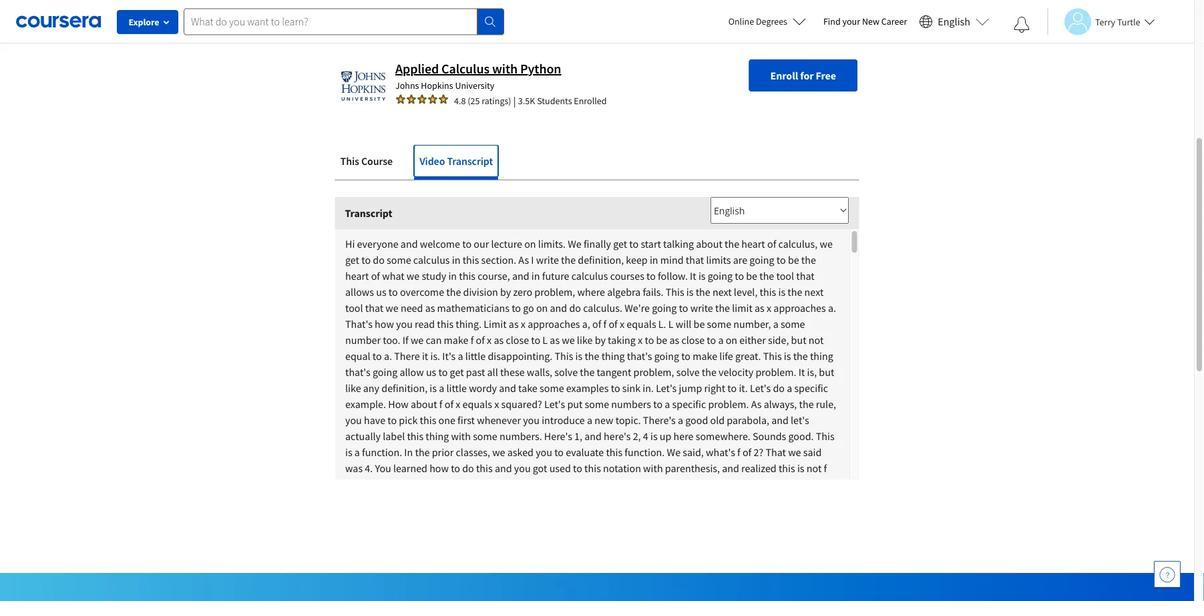 Task type: locate. For each thing, give the bounding box(es) containing it.
show notifications image
[[1014, 17, 1030, 33]]

something,
[[398, 558, 449, 571]]

question.
[[385, 494, 427, 507]]

x right taking
[[638, 334, 642, 347]]

0 vertical spatial don't
[[678, 494, 702, 507]]

you right say
[[820, 526, 837, 539]]

as right go? at the bottom right
[[657, 574, 667, 587]]

function. up the you
[[362, 446, 402, 459]]

1 vertical spatial equal
[[387, 510, 412, 523]]

2 function. from the left
[[624, 446, 665, 459]]

tool up 'that's'
[[345, 301, 363, 315]]

was
[[345, 462, 362, 475], [410, 478, 427, 491], [503, 478, 520, 491]]

english
[[938, 15, 971, 28]]

heart up allows
[[345, 269, 369, 283]]

2 does from the left
[[767, 574, 789, 587]]

this inside this course button
[[340, 154, 359, 168]]

thing up rule,
[[810, 350, 833, 363]]

0 horizontal spatial in,
[[688, 526, 699, 539]]

0 vertical spatial us
[[376, 285, 386, 299]]

0 horizontal spatial it
[[690, 269, 696, 283]]

study up pre-
[[558, 510, 583, 523]]

as
[[518, 253, 529, 267], [751, 398, 762, 411], [657, 574, 667, 587]]

actually down the parabola
[[510, 590, 545, 601]]

and right 1,
[[584, 430, 602, 443]]

0 horizontal spatial pick
[[399, 414, 417, 427]]

0 horizontal spatial tool
[[345, 301, 363, 315]]

is down follow.
[[686, 285, 693, 299]]

you down the squared?
[[523, 414, 539, 427]]

tool down calculus,
[[776, 269, 794, 283]]

there's
[[643, 414, 676, 427]]

0 horizontal spatial does
[[523, 574, 545, 587]]

0 vertical spatial heart
[[741, 237, 765, 251]]

1 horizontal spatial at
[[714, 510, 723, 523]]

specific up rule,
[[794, 382, 828, 395]]

of down when
[[464, 494, 473, 507]]

jump
[[679, 382, 702, 395]]

care down we're at the bottom of page
[[627, 510, 646, 523]]

0 vertical spatial notion
[[604, 526, 634, 539]]

welcome
[[420, 237, 460, 251]]

different up in?
[[397, 526, 435, 539]]

calculus down finally
[[571, 269, 608, 283]]

is down case
[[814, 510, 821, 523]]

how
[[374, 317, 394, 331], [429, 462, 449, 475]]

is right 4
[[650, 430, 657, 443]]

0 vertical spatial it.
[[739, 382, 748, 395]]

or
[[387, 558, 396, 571]]

l.
[[658, 317, 666, 331]]

to down that
[[783, 478, 792, 491]]

4
[[643, 430, 648, 443]]

1 vertical spatial notion
[[600, 590, 629, 601]]

2 vertical spatial limits
[[437, 574, 462, 587]]

0 horizontal spatial in
[[404, 446, 413, 459]]

help center image
[[1160, 566, 1176, 583]]

some up the side,
[[781, 317, 805, 331]]

with inside applied calculus with python johns hopkins university
[[492, 61, 518, 77]]

with up ratings) on the top of page
[[492, 61, 518, 77]]

ask up case
[[794, 478, 809, 491]]

happens up plugging
[[673, 510, 712, 523]]

0 horizontal spatial it.
[[585, 510, 594, 523]]

0 horizontal spatial but
[[791, 334, 806, 347]]

it
[[690, 269, 696, 283], [798, 366, 805, 379]]

1 horizontal spatial function
[[564, 574, 601, 587]]

is down is.
[[429, 382, 437, 395]]

0 horizontal spatial past
[[466, 366, 485, 379]]

are
[[733, 253, 747, 267]]

how up too.
[[374, 317, 394, 331]]

either
[[739, 334, 766, 347]]

0 vertical spatial different
[[345, 494, 383, 507]]

english button
[[914, 0, 995, 43]]

and up than
[[506, 510, 523, 523]]

video placeholder image
[[337, 0, 858, 42]]

pick down how
[[399, 414, 417, 427]]

2 horizontal spatial actually
[[640, 494, 676, 507]]

this right doing?
[[579, 590, 598, 601]]

it left is.
[[422, 350, 428, 363]]

way
[[437, 526, 455, 539]]

2. down instead
[[425, 510, 433, 523]]

point
[[480, 510, 503, 523]]

do
[[373, 253, 384, 267], [569, 301, 581, 315], [773, 382, 785, 395], [462, 462, 474, 475]]

don't up 'else.'
[[601, 510, 625, 523]]

1 horizontal spatial heart
[[741, 237, 765, 251]]

2.
[[372, 478, 380, 491], [425, 510, 433, 523]]

problem, down 'future'
[[534, 285, 575, 299]]

0 horizontal spatial at
[[614, 494, 623, 507]]

this
[[462, 253, 479, 267], [459, 269, 475, 283], [760, 285, 776, 299], [437, 317, 453, 331], [420, 414, 436, 427], [407, 430, 423, 443], [606, 446, 622, 459], [476, 462, 492, 475], [584, 462, 601, 475], [779, 462, 795, 475], [780, 494, 797, 507]]

powerful
[[667, 590, 707, 601]]

0 horizontal spatial study
[[421, 269, 446, 283]]

1 horizontal spatial a.
[[828, 301, 836, 315]]

how
[[388, 398, 408, 411]]

number
[[345, 334, 380, 347]]

explore button
[[117, 10, 178, 34]]

numbers
[[611, 398, 651, 411]]

calculus.
[[583, 301, 622, 315]]

2 horizontal spatial was
[[503, 478, 520, 491]]

will
[[676, 317, 691, 331]]

this up can
[[437, 317, 453, 331]]

1 vertical spatial on
[[536, 301, 548, 315]]

python
[[520, 61, 561, 77]]

1 vertical spatial transcript
[[345, 207, 392, 220]]

2 filled star image from the left
[[428, 94, 438, 105]]

next
[[712, 285, 732, 299], [804, 285, 824, 299]]

filled star image
[[395, 94, 406, 105], [417, 94, 428, 105], [438, 94, 449, 105]]

1 close from the left
[[506, 334, 529, 347]]

some up 'life'
[[707, 317, 731, 331]]

0 horizontal spatial filled star image
[[395, 94, 406, 105]]

does down the parabola
[[523, 574, 545, 587]]

this down that
[[779, 462, 795, 475]]

1 horizontal spatial it
[[502, 590, 508, 601]]

0 horizontal spatial by
[[500, 285, 511, 299]]

1 vertical spatial limits
[[488, 542, 513, 555]]

1 vertical spatial where
[[493, 574, 521, 587]]

what down the up,
[[743, 574, 765, 587]]

ask
[[794, 478, 809, 491], [464, 574, 479, 587]]

to down will
[[681, 350, 690, 363]]

0 horizontal spatial a.
[[384, 350, 392, 363]]

0 horizontal spatial transcript
[[345, 207, 392, 220]]

how down prior
[[429, 462, 449, 475]]

i down hopefully
[[596, 510, 599, 523]]

1 vertical spatial 2,
[[625, 494, 633, 507]]

does
[[523, 574, 545, 587], [767, 574, 789, 587]]

was left 4.
[[345, 462, 362, 475]]

this down "classes,"
[[476, 462, 492, 475]]

plug
[[381, 542, 401, 555]]

0 vertical spatial transcript
[[447, 154, 493, 168]]

1 vertical spatial it
[[502, 590, 508, 601]]

you're right maybe
[[803, 542, 831, 555]]

1 horizontal spatial function.
[[624, 446, 665, 459]]

start
[[641, 237, 661, 251]]

what's
[[706, 446, 735, 459]]

section.
[[481, 253, 516, 267]]

1 horizontal spatial thing
[[601, 350, 625, 363]]

of down thing.
[[476, 334, 485, 347]]

1 horizontal spatial in
[[770, 494, 778, 507]]

2, left 4
[[633, 430, 641, 443]]

this down follow.
[[666, 285, 684, 299]]

a.
[[828, 301, 836, 315], [384, 350, 392, 363]]

approaches up the side,
[[773, 301, 826, 315]]

1 horizontal spatial close
[[681, 334, 705, 347]]

care down but
[[704, 494, 723, 507]]

filled star image
[[406, 94, 417, 105], [428, 94, 438, 105]]

in up learned
[[404, 446, 413, 459]]

we
[[820, 237, 833, 251], [406, 269, 419, 283], [385, 301, 398, 315], [410, 334, 423, 347], [562, 334, 575, 347], [492, 446, 505, 459], [788, 446, 801, 459], [525, 510, 538, 523]]

and
[[400, 237, 418, 251], [512, 269, 529, 283], [550, 301, 567, 315], [499, 382, 516, 395], [771, 414, 789, 427], [584, 430, 602, 443], [495, 462, 512, 475], [722, 462, 739, 475], [552, 478, 569, 491], [506, 510, 523, 523]]

2 vertical spatial on
[[726, 334, 737, 347]]

4.8
[[454, 95, 466, 107]]

0 horizontal spatial let's
[[544, 398, 565, 411]]

as down lecture
[[518, 253, 529, 267]]

0 horizontal spatial get
[[345, 253, 359, 267]]

want down completely
[[345, 542, 367, 555]]

specific down the jump
[[672, 398, 706, 411]]

with right notation
[[643, 462, 663, 475]]

0 vertical spatial but
[[791, 334, 806, 347]]

0 horizontal spatial problem.
[[708, 398, 749, 411]]

to up keep
[[629, 237, 638, 251]]

to down it's
[[438, 366, 448, 379]]

focusing
[[475, 494, 513, 507]]

that down calculus,
[[796, 269, 814, 283]]

that
[[686, 253, 704, 267], [796, 269, 814, 283], [365, 301, 383, 315], [482, 478, 501, 491]]

2 solve from the left
[[676, 366, 699, 379]]

find your new career link
[[817, 13, 914, 30]]

None search field
[[184, 8, 504, 35]]

pick
[[399, 414, 417, 427], [451, 510, 470, 523]]

and up now
[[722, 462, 739, 475]]

overcome
[[400, 285, 444, 299]]

good
[[685, 414, 708, 427]]

if
[[402, 334, 408, 347]]

0 vertical spatial study
[[421, 269, 446, 283]]

1 solve from the left
[[554, 366, 578, 379]]

1 vertical spatial calculus
[[571, 269, 608, 283]]

wordy
[[469, 382, 497, 395]]

function
[[564, 574, 601, 587], [345, 590, 382, 601]]

tangent
[[597, 366, 631, 379]]

be up 'level,'
[[746, 269, 757, 283]]

us
[[376, 285, 386, 299], [426, 366, 436, 379]]

walking
[[451, 558, 486, 571], [722, 558, 757, 571], [345, 574, 380, 587]]

2 horizontal spatial as
[[751, 398, 762, 411]]

1 vertical spatial 2.
[[425, 510, 433, 523]]

0 horizontal spatial us
[[376, 285, 386, 299]]

this down our
[[462, 253, 479, 267]]

in,
[[688, 526, 699, 539], [757, 542, 768, 555]]

get down it's
[[450, 366, 464, 379]]

take
[[518, 382, 537, 395]]

1 horizontal spatial care
[[704, 494, 723, 507]]

is left more
[[632, 590, 639, 601]]

parenthesis,
[[665, 462, 720, 475]]

f
[[603, 317, 606, 331], [470, 334, 474, 347], [439, 398, 442, 411], [737, 446, 740, 459], [824, 462, 827, 475]]

anymore.
[[725, 494, 768, 507]]

1 vertical spatial problem,
[[633, 366, 674, 379]]

you're right 'if'
[[691, 542, 719, 555]]

limits down thinking
[[488, 542, 513, 555]]

course details tabs tab list
[[335, 145, 859, 180]]

1 horizontal spatial make
[[693, 350, 717, 363]]

here's
[[544, 430, 572, 443]]

2 vertical spatial get
[[450, 366, 464, 379]]

0 vertical spatial ask
[[794, 478, 809, 491]]

when
[[456, 478, 480, 491]]

limits
[[706, 253, 731, 267], [488, 542, 513, 555], [437, 574, 462, 587]]

0 horizontal spatial all
[[487, 366, 498, 379]]

1 vertical spatial write
[[690, 301, 713, 315]]

tool
[[776, 269, 794, 283], [345, 301, 363, 315]]

1 horizontal spatial tool
[[776, 269, 794, 283]]

0 vertical spatial there
[[394, 350, 420, 363]]

can
[[425, 334, 442, 347]]

to
[[462, 237, 471, 251], [629, 237, 638, 251], [361, 253, 370, 267], [776, 253, 786, 267], [646, 269, 656, 283], [735, 269, 744, 283], [388, 285, 398, 299], [511, 301, 521, 315], [679, 301, 688, 315], [531, 334, 540, 347], [645, 334, 654, 347], [707, 334, 716, 347], [372, 350, 382, 363], [681, 350, 690, 363], [438, 366, 448, 379], [611, 382, 620, 395], [727, 382, 737, 395], [653, 398, 662, 411], [387, 414, 397, 427], [554, 446, 563, 459], [451, 462, 460, 475], [573, 462, 582, 475], [783, 478, 792, 491], [414, 510, 423, 523], [370, 542, 379, 555], [628, 574, 637, 587], [409, 590, 418, 601]]

this right label at the bottom left of the page
[[407, 430, 423, 443]]

0 vertical spatial asked
[[507, 446, 533, 459]]

of left 2?
[[742, 446, 751, 459]]

here
[[673, 430, 693, 443]]

1 vertical spatial in,
[[757, 542, 768, 555]]

here,
[[345, 510, 368, 523]]

is right follow.
[[698, 269, 705, 283]]

talking
[[663, 237, 694, 251]]

1 vertical spatial equals
[[462, 398, 492, 411]]

0 vertical spatial past
[[466, 366, 485, 379]]

it. down velocity
[[739, 382, 748, 395]]

you
[[396, 317, 412, 331], [345, 414, 362, 427], [523, 414, 539, 427], [536, 446, 552, 459], [514, 462, 530, 475], [811, 478, 828, 491], [820, 526, 837, 539], [669, 574, 686, 587]]

0 vertical spatial care
[[704, 494, 723, 507]]

1 vertical spatial specific
[[672, 398, 706, 411]]

johns hopkins university image
[[337, 60, 390, 113]]

1 vertical spatial pick
[[451, 510, 470, 523]]

transcript inside "button"
[[447, 154, 493, 168]]

0 vertical spatial definition,
[[578, 253, 624, 267]]

like left any
[[345, 382, 361, 395]]

by left taking
[[595, 334, 606, 347]]

0 vertical spatial how
[[374, 317, 394, 331]]

0 horizontal spatial how
[[374, 317, 394, 331]]

1 vertical spatial past
[[656, 478, 675, 491]]

1 vertical spatial happens
[[673, 510, 712, 523]]

1 horizontal spatial as
[[657, 574, 667, 587]]

go
[[523, 301, 534, 315]]

1 horizontal spatial different
[[397, 526, 435, 539]]

get right finally
[[613, 237, 627, 251]]

equals down wordy
[[462, 398, 492, 411]]

0 horizontal spatial ask
[[464, 574, 479, 587]]

let's
[[656, 382, 677, 395], [750, 382, 771, 395], [544, 398, 565, 411]]

0 horizontal spatial was
[[345, 462, 362, 475]]

is.
[[430, 350, 440, 363]]

different
[[345, 494, 383, 507], [397, 526, 435, 539]]

write down limits.
[[536, 253, 559, 267]]

velocity
[[718, 366, 753, 379]]

label
[[383, 430, 405, 443]]

there up the question.
[[382, 478, 408, 491]]

transcript up everyone
[[345, 207, 392, 220]]

degrees
[[756, 15, 788, 27]]

in up evaluation.
[[770, 494, 778, 507]]

as right the "limit"
[[509, 317, 518, 331]]

directions.
[[604, 558, 651, 571]]

0 vertical spatial not
[[808, 334, 824, 347]]

want
[[345, 542, 367, 555], [603, 574, 626, 587], [385, 590, 407, 601]]

doing?
[[547, 590, 577, 601]]

1 horizontal spatial that's
[[627, 350, 652, 363]]

hopefully
[[572, 478, 614, 491]]

2 vertical spatial 2,
[[733, 574, 741, 587]]

it up let's at the bottom of the page
[[798, 366, 805, 379]]

follow.
[[658, 269, 688, 283]]

else.
[[593, 542, 613, 555]]

that's
[[345, 317, 372, 331]]

1 horizontal spatial transcript
[[447, 154, 493, 168]]

limits left are
[[706, 253, 731, 267]]

thing up 'tangent'
[[601, 350, 625, 363]]

and down 'always,'
[[771, 414, 789, 427]]

1 horizontal spatial in,
[[757, 542, 768, 555]]

learned
[[393, 462, 427, 475]]

what up overcome
[[382, 269, 404, 283]]

solve up the jump
[[676, 366, 699, 379]]

0 horizontal spatial i
[[531, 253, 534, 267]]

2 next from the left
[[804, 285, 824, 299]]



Task type: describe. For each thing, give the bounding box(es) containing it.
coming
[[721, 542, 755, 555]]

0 horizontal spatial definition,
[[381, 382, 427, 395]]

maybe
[[770, 542, 800, 555]]

1 vertical spatial is,
[[481, 574, 491, 587]]

taking
[[608, 334, 636, 347]]

1 horizontal spatial was
[[410, 478, 427, 491]]

you
[[375, 462, 391, 475]]

0 vertical spatial l
[[668, 317, 673, 331]]

limits,
[[458, 542, 486, 555]]

disappointing.
[[488, 350, 552, 363]]

1 vertical spatial there
[[382, 478, 408, 491]]

1 vertical spatial tool
[[345, 301, 363, 315]]

going up any
[[372, 366, 397, 379]]

you up 'got'
[[536, 446, 552, 459]]

algebra
[[607, 285, 640, 299]]

weird,
[[522, 478, 550, 491]]

this up hopefully
[[584, 462, 601, 475]]

to left go
[[511, 301, 521, 315]]

we down up
[[667, 446, 680, 459]]

of right "way"
[[457, 526, 466, 539]]

you up if
[[396, 317, 412, 331]]

to left overcome
[[388, 285, 398, 299]]

to up will
[[679, 301, 688, 315]]

some down everyone
[[386, 253, 411, 267]]

1 horizontal spatial past
[[656, 478, 675, 491]]

2 horizontal spatial let's
[[750, 382, 771, 395]]

times
[[345, 478, 370, 491]]

to left go? at the bottom right
[[628, 574, 637, 587]]

applied calculus with python link
[[395, 61, 561, 77]]

to down everyone
[[361, 253, 370, 267]]

2 vertical spatial want
[[385, 590, 407, 601]]

thinking
[[468, 526, 505, 539]]

our
[[473, 237, 489, 251]]

squared?
[[501, 398, 542, 411]]

completely
[[345, 526, 395, 539]]

is right 'level,'
[[778, 285, 785, 299]]

1 horizontal spatial problem.
[[756, 366, 796, 379]]

this up said
[[816, 430, 834, 443]]

example.
[[345, 398, 386, 411]]

1 horizontal spatial don't
[[678, 494, 702, 507]]

0 horizontal spatial happens
[[573, 494, 612, 507]]

1 vertical spatial it.
[[585, 510, 594, 523]]

1 function. from the left
[[362, 446, 402, 459]]

2 filled star image from the left
[[417, 94, 428, 105]]

this down the side,
[[763, 350, 782, 363]]

0 vertical spatial it
[[690, 269, 696, 283]]

going up limit
[[708, 269, 732, 283]]

whenever
[[477, 414, 521, 427]]

0 vertical spatial like
[[577, 334, 593, 347]]

always,
[[764, 398, 797, 411]]

just
[[540, 510, 556, 523]]

(25
[[468, 95, 480, 107]]

to left either
[[707, 334, 716, 347]]

everyone
[[357, 237, 398, 251]]

2 vertical spatial calculus
[[565, 526, 602, 539]]

0 horizontal spatial function
[[345, 590, 382, 601]]

1 vertical spatial i
[[635, 494, 638, 507]]

0 horizontal spatial where
[[493, 574, 521, 587]]

terry turtle button
[[1047, 8, 1155, 35]]

3.5k
[[518, 95, 535, 107]]

0 vertical spatial write
[[536, 253, 559, 267]]

read
[[415, 317, 435, 331]]

0 horizontal spatial as
[[518, 253, 529, 267]]

0 horizontal spatial want
[[345, 542, 367, 555]]

we down evaluation.
[[761, 526, 775, 539]]

x down go
[[521, 317, 525, 331]]

i'm
[[739, 478, 753, 491]]

your
[[843, 15, 860, 27]]

2 horizontal spatial get
[[613, 237, 627, 251]]

mathematicians
[[437, 301, 509, 315]]

2 horizontal spatial walking
[[722, 558, 757, 571]]

we left finally
[[568, 237, 581, 251]]

hopkins
[[421, 80, 453, 92]]

1 horizontal spatial 2.
[[425, 510, 433, 523]]

any
[[363, 382, 379, 395]]

What do you want to learn? text field
[[184, 8, 478, 35]]

2 close from the left
[[681, 334, 705, 347]]

is up times
[[345, 446, 352, 459]]

with down "way"
[[436, 542, 456, 555]]

sounds
[[753, 430, 786, 443]]

this course
[[340, 154, 393, 168]]

course
[[361, 154, 393, 168]]

one
[[438, 414, 455, 427]]

that up the focusing
[[482, 478, 501, 491]]

some up "classes,"
[[473, 430, 497, 443]]

sink
[[622, 382, 640, 395]]

1 horizontal spatial problem,
[[633, 366, 674, 379]]

find
[[824, 15, 841, 27]]

x up the first
[[455, 398, 460, 411]]

pre-
[[547, 526, 566, 539]]

topic.
[[615, 414, 641, 427]]

to left our
[[462, 237, 471, 251]]

level,
[[734, 285, 757, 299]]

from
[[557, 558, 579, 571]]

0 vertical spatial on
[[524, 237, 536, 251]]

0 horizontal spatial heart
[[345, 269, 369, 283]]

ratings)
[[482, 95, 511, 107]]

and up the focusing
[[495, 462, 512, 475]]

1 filled star image from the left
[[395, 94, 406, 105]]

3 filled star image from the left
[[438, 94, 449, 105]]

1 horizontal spatial limits
[[488, 542, 513, 555]]

1 vertical spatial approaches
[[528, 317, 580, 331]]

for
[[800, 69, 814, 82]]

do up 'always,'
[[773, 382, 785, 395]]

to up the bug
[[370, 542, 379, 555]]

x up number,
[[767, 301, 771, 315]]

1 vertical spatial not
[[806, 462, 822, 475]]

0 horizontal spatial it
[[422, 350, 428, 363]]

0 vertical spatial calculus
[[413, 253, 450, 267]]

1 vertical spatial at
[[714, 510, 723, 523]]

and left "welcome"
[[400, 237, 418, 251]]

life
[[719, 350, 733, 363]]

course,
[[477, 269, 510, 283]]

rule,
[[816, 398, 836, 411]]

of up allows
[[371, 269, 380, 283]]

that.
[[677, 478, 698, 491]]

little left the bug
[[345, 558, 365, 571]]

said
[[803, 446, 822, 459]]

2 vertical spatial i
[[596, 510, 599, 523]]

used
[[549, 462, 571, 475]]

0 vertical spatial pick
[[399, 414, 417, 427]]

0 vertical spatial equal
[[345, 350, 370, 363]]

this left case
[[780, 494, 797, 507]]

0 horizontal spatial equals
[[462, 398, 492, 411]]

what right the versus
[[468, 590, 490, 601]]

to right used
[[573, 462, 582, 475]]

0 horizontal spatial like
[[345, 382, 361, 395]]

of up say,
[[636, 526, 645, 539]]

x down the "limit"
[[487, 334, 492, 347]]

case
[[799, 494, 819, 507]]

x up taking
[[620, 317, 624, 331]]

0 horizontal spatial that's
[[345, 366, 370, 379]]

to up the day at the bottom left
[[451, 462, 460, 475]]

0 vertical spatial is,
[[807, 366, 817, 379]]

to down calculus,
[[776, 253, 786, 267]]

too.
[[383, 334, 400, 347]]

to down here's
[[554, 446, 563, 459]]

1 vertical spatial in
[[770, 494, 778, 507]]

this up "division"
[[459, 269, 475, 283]]

0 vertical spatial at
[[614, 494, 623, 507]]

as up walls,
[[550, 334, 560, 347]]

allow
[[399, 366, 424, 379]]

go?
[[639, 574, 655, 587]]

coursera image
[[16, 11, 101, 32]]

say,
[[640, 542, 657, 555]]

to right taking
[[645, 334, 654, 347]]

1 vertical spatial how
[[429, 462, 449, 475]]

you're down maybe
[[775, 558, 803, 571]]

0 vertical spatial about
[[696, 237, 722, 251]]

be down calculus,
[[788, 253, 799, 267]]

this right 'level,'
[[760, 285, 776, 299]]

right
[[704, 382, 725, 395]]

applied calculus with python johns hopkins university
[[395, 61, 561, 92]]

1 horizontal spatial get
[[450, 366, 464, 379]]

allows
[[345, 285, 374, 299]]

be right will
[[693, 317, 705, 331]]

1 horizontal spatial let's
[[656, 382, 677, 395]]

you're up 'approach'
[[692, 558, 720, 571]]

new
[[862, 15, 880, 27]]

said,
[[683, 446, 704, 459]]

1 vertical spatial us
[[426, 366, 436, 379]]

0 vertical spatial problem,
[[534, 285, 575, 299]]

is down the side,
[[784, 350, 791, 363]]

1 horizontal spatial definition,
[[578, 253, 624, 267]]

1 vertical spatial different
[[397, 526, 435, 539]]

do left calculus.
[[569, 301, 581, 315]]

1 does from the left
[[523, 574, 545, 587]]

1 horizontal spatial walking
[[451, 558, 486, 571]]

as down the "limit"
[[494, 334, 504, 347]]

parabola
[[515, 558, 555, 571]]

career
[[882, 15, 907, 27]]

video
[[420, 154, 445, 168]]

0 vertical spatial 2,
[[633, 430, 641, 443]]

0 vertical spatial specific
[[794, 382, 828, 395]]

0 horizontal spatial limits
[[437, 574, 462, 587]]

x up whenever
[[494, 398, 499, 411]]

0 horizontal spatial walking
[[345, 574, 380, 587]]

great.
[[735, 350, 761, 363]]

1 vertical spatial problem.
[[708, 398, 749, 411]]

and right go
[[550, 301, 567, 315]]

as down will
[[669, 334, 679, 347]]

0 horizontal spatial thing
[[425, 430, 449, 443]]

exactly
[[515, 494, 547, 507]]

examples
[[566, 382, 609, 395]]

of up one
[[444, 398, 453, 411]]

some down walls,
[[539, 382, 564, 395]]

somewhere.
[[696, 430, 750, 443]]

going down realized
[[756, 478, 780, 491]]

0 horizontal spatial make
[[444, 334, 468, 347]]

what up just
[[549, 494, 571, 507]]

0 vertical spatial by
[[500, 285, 511, 299]]

0 horizontal spatial don't
[[601, 510, 625, 523]]

and down "these"
[[499, 382, 516, 395]]

that down allows
[[365, 301, 383, 315]]

0 vertical spatial actually
[[345, 430, 380, 443]]

0 vertical spatial approaches
[[773, 301, 826, 315]]

weird.
[[731, 526, 759, 539]]

0 vertical spatial limits
[[706, 253, 731, 267]]

to down are
[[735, 269, 744, 283]]

what up plugging
[[648, 510, 671, 523]]

2 vertical spatial as
[[657, 574, 667, 587]]

2?
[[754, 446, 763, 459]]

to down velocity
[[727, 382, 737, 395]]

be down l.
[[656, 334, 667, 347]]

going down l.
[[654, 350, 679, 363]]

but
[[700, 478, 716, 491]]

some up new
[[585, 398, 609, 411]]

it's
[[442, 350, 455, 363]]

is down 'a,'
[[575, 350, 582, 363]]

to left sink
[[611, 382, 620, 395]]

1 vertical spatial all
[[643, 478, 653, 491]]

1 horizontal spatial study
[[558, 510, 583, 523]]

university
[[455, 80, 495, 92]]

little left wordy
[[446, 382, 467, 395]]

you left 'got'
[[514, 462, 530, 475]]

this left one
[[420, 414, 436, 427]]

approach
[[688, 574, 731, 587]]

1 vertical spatial a.
[[384, 350, 392, 363]]

is right the versus
[[492, 590, 499, 601]]

|
[[514, 94, 516, 108]]

is down said
[[797, 462, 804, 475]]

1,
[[574, 430, 582, 443]]

you down example.
[[345, 414, 362, 427]]

0 vertical spatial that's
[[627, 350, 652, 363]]

hi everyone and welcome to our lecture on limits.  we finally get to start talking  about the heart of calculus,  we get to do some calculus in this section.  as i write the definition,  keep in mind that limits are going to be  the heart of what we study in this course,  and in future calculus courses to follow.  it is going to be the tool that allows us to  overcome the division by  zero problem, where algebra fails.  this is the next level,  this is the next tool that we need as  mathematicians to go on and do calculus.  we're going to write  the limit as x  approaches a. that's how you read this thing.  limit as x approaches a,  of f of x equals l. l  will be some number, a some number too.  if we can make f of x as close to  l as we like by taking x to  be as close to a  on either side, but not equal to a.  there it is. it's a little disappointing.  this is the thing that's going to make life great.  this is the thing that's going allow us to  get past all these walls,  solve the tangent problem, solve the velocity problem.  it is, but like any definition,  is a little wordy and take some examples to sink in.  let's jump right to it.  let's do a specific example.  how about f of x equals x squared?  let's put some numbers to a specific problem.  as always, the rule, you have to pick this one first  whenever you introduce a new topic.  there's a good old parabola,  and let's actually label this thing with some numbers.  here's 1, and here's 2,  4 is up here somewhere.  sounds good. this is a function.  in the prior classes,  we asked you to evaluate this function.  we said, what's f of 2?  that we said was 4.  you learned how to do this and you got used to  this notation with parenthesis,  and realized this is not f times 2.  there was a day when that was weird,  and hopefully we're all past that.  but now i'm going to ask you a different question.  instead of focusing exactly what happens at 2,  i actually don't care anymore.  in this case here, a is equal to 2.  we pick a point and we just study it.  i don't care what happens at the evaluation.  this is a completely different way of thinking  than the pre-calculus notion of  plugging in, a little weird.  we say don't you want to plug in?  not with limits, limits asked something else.  they say, what if you're coming in,  maybe you're a little bug or something,  walking in the parabola from both directions.  imagine you're walking up, you're walking down.  what limits ask is,  where does the function want to go?  as you approach 2,  what does the function want to do,  versus what is it actually doing?  this notion is more powerful  tha
[[345, 237, 839, 601]]

old
[[710, 414, 725, 427]]

0 vertical spatial in
[[404, 446, 413, 459]]

enroll for free
[[771, 69, 836, 82]]

little right it's
[[465, 350, 485, 363]]

1 next from the left
[[712, 285, 732, 299]]

1 vertical spatial actually
[[640, 494, 676, 507]]

1 vertical spatial as
[[751, 398, 762, 411]]

0 vertical spatial tool
[[776, 269, 794, 283]]

do down everyone
[[373, 253, 384, 267]]

0 horizontal spatial different
[[345, 494, 383, 507]]

1 vertical spatial asked
[[515, 542, 541, 555]]

and down used
[[552, 478, 569, 491]]

hi
[[345, 237, 355, 251]]

2 horizontal spatial want
[[603, 574, 626, 587]]

0 vertical spatial function
[[564, 574, 601, 587]]

to up disappointing.
[[531, 334, 540, 347]]

classes,
[[456, 446, 490, 459]]

do,
[[421, 590, 435, 601]]

this down here's on the bottom of page
[[606, 446, 622, 459]]

1 filled star image from the left
[[406, 94, 417, 105]]

new
[[594, 414, 613, 427]]

1 horizontal spatial it
[[798, 366, 805, 379]]

to up label at the bottom left of the page
[[387, 414, 397, 427]]



Task type: vqa. For each thing, say whether or not it's contained in the screenshot.
"Google"
no



